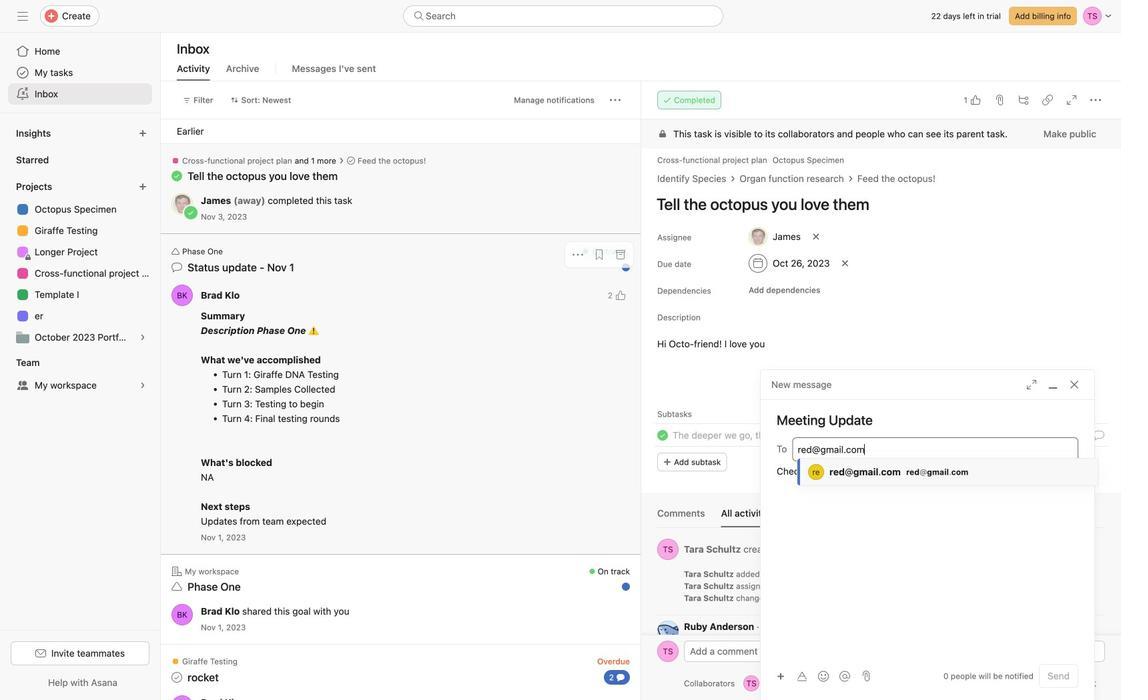 Task type: locate. For each thing, give the bounding box(es) containing it.
leftcount image
[[617, 674, 625, 682]]

teams element
[[0, 351, 160, 399]]

0 horizontal spatial add or remove collaborators image
[[744, 676, 760, 692]]

dialog
[[761, 370, 1095, 701]]

remove assignee image
[[812, 233, 820, 241]]

1 vertical spatial open user profile image
[[658, 539, 679, 561]]

close image
[[1069, 380, 1080, 391]]

tell the octopus you love them dialog
[[642, 81, 1121, 701]]

0 comments. click to go to subtask details and comments image
[[1094, 431, 1105, 441]]

hide sidebar image
[[17, 11, 28, 21]]

attachments: add a file to this task, tell the octopus you love them image
[[995, 95, 1005, 105]]

list box
[[403, 5, 724, 27]]

projects element
[[0, 175, 160, 351]]

toolbar
[[772, 667, 857, 687]]

1 horizontal spatial add or remove collaborators image
[[781, 676, 797, 692]]

clear due date image
[[841, 260, 849, 268]]

global element
[[0, 33, 160, 113]]

minimize image
[[1048, 380, 1059, 391]]

main content
[[642, 119, 1121, 699]]

Completed checkbox
[[655, 428, 671, 444]]

list item
[[642, 424, 1121, 448]]

tab list
[[658, 507, 1105, 529]]

show options image
[[1092, 623, 1100, 631]]

open user profile image
[[172, 285, 193, 306], [658, 539, 679, 561]]

archive notification image
[[615, 250, 626, 260]]

emoji image
[[818, 672, 829, 683]]

see details, my workspace image
[[139, 382, 147, 390]]

open user profile image
[[172, 605, 193, 626], [658, 621, 679, 643], [658, 642, 679, 663]]

1 delete story image from the top
[[1096, 582, 1104, 590]]

delete story image
[[1096, 582, 1104, 590], [1096, 594, 1104, 602]]

Task Name text field
[[648, 189, 1105, 220]]

2 delete story image from the top
[[1096, 594, 1104, 602]]

copy task link image
[[1043, 95, 1053, 105]]

at mention image
[[840, 672, 850, 683]]

0 vertical spatial delete story image
[[1096, 582, 1104, 590]]

1 vertical spatial delete story image
[[1096, 594, 1104, 602]]

2 horizontal spatial add or remove collaborators image
[[805, 680, 813, 688]]

1 horizontal spatial open user profile image
[[658, 539, 679, 561]]

see details, october 2023 portfolio image
[[139, 334, 147, 342]]

0 vertical spatial open user profile image
[[172, 285, 193, 306]]

new project or portfolio image
[[139, 183, 147, 191]]

add or remove collaborators image
[[744, 676, 760, 692], [781, 676, 797, 692], [805, 680, 813, 688]]

formatting image
[[797, 672, 808, 683]]



Task type: vqa. For each thing, say whether or not it's contained in the screenshot.
toolbar
yes



Task type: describe. For each thing, give the bounding box(es) containing it.
Type the name of a team, a project, or people text field
[[798, 442, 1071, 458]]

0 horizontal spatial open user profile image
[[172, 285, 193, 306]]

more actions for this task image
[[1091, 95, 1101, 105]]

Task Name text field
[[673, 429, 851, 443]]

Add subject text field
[[761, 411, 1095, 430]]

⚠️ image
[[308, 326, 319, 336]]

status update icon image
[[172, 262, 182, 273]]

add to bookmarks image
[[594, 250, 605, 260]]

1 like. click to like this task image
[[971, 95, 981, 105]]

new insights image
[[139, 130, 147, 138]]

add subtask image
[[1019, 95, 1029, 105]]

tab list inside tell the octopus you love them dialog
[[658, 507, 1105, 529]]

insert an object image
[[777, 673, 785, 681]]

sort: newest image
[[231, 96, 239, 104]]

full screen image
[[1067, 95, 1077, 105]]

expand popout to full screen image
[[1027, 380, 1037, 391]]

more actions image
[[610, 95, 621, 105]]

delete story image
[[1096, 570, 1104, 578]]

completed image
[[655, 428, 671, 444]]

2 likes. click to like this task image
[[615, 290, 626, 301]]



